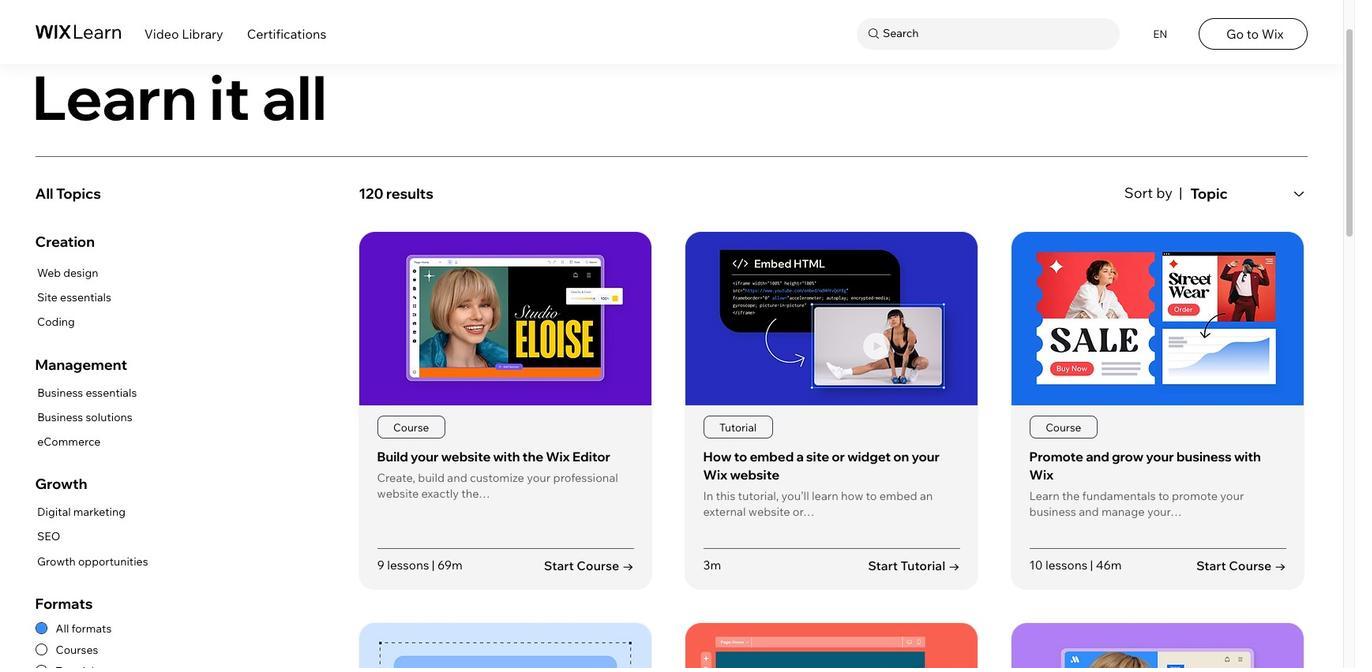 Task type: locate. For each thing, give the bounding box(es) containing it.
your right on
[[912, 449, 940, 465]]

grow
[[1112, 449, 1144, 465]]

2 start from the left
[[1196, 558, 1226, 574]]

digital marketing
[[37, 506, 126, 520]]

fundamentals
[[1082, 488, 1156, 503]]

0 vertical spatial embed
[[750, 449, 794, 465]]

external
[[703, 504, 746, 519]]

1 start course → from the left
[[1196, 558, 1286, 574]]

your…
[[1147, 504, 1182, 519]]

growth up digital
[[35, 476, 87, 494]]

embed
[[750, 449, 794, 465], [879, 488, 917, 503]]

0 horizontal spatial the
[[522, 449, 543, 465]]

essentials
[[60, 290, 111, 305], [86, 386, 137, 400]]

site
[[37, 290, 58, 305]]

essentials up solutions
[[86, 386, 137, 400]]

1 horizontal spatial the
[[1062, 488, 1080, 503]]

management
[[35, 356, 127, 374]]

and up exactly on the left of the page
[[447, 471, 467, 486]]

learn
[[32, 58, 197, 135], [1029, 488, 1060, 503]]

and left the grow
[[1086, 449, 1109, 465]]

1 vertical spatial learn
[[1029, 488, 1060, 503]]

1 vertical spatial and
[[447, 471, 467, 486]]

business solutions list item
[[35, 408, 137, 428]]

1 horizontal spatial lessons
[[1046, 558, 1088, 573]]

growth down seo
[[37, 555, 76, 569]]

in
[[703, 488, 713, 503]]

to inside promote and grow your business with wix learn the fundamentals to promote your business and manage your…
[[1158, 488, 1169, 503]]

video
[[144, 26, 179, 42]]

your
[[912, 449, 940, 465], [1146, 449, 1174, 465], [411, 449, 439, 465], [527, 471, 551, 486], [1220, 488, 1244, 503]]

the inside promote and grow your business with wix learn the fundamentals to promote your business and manage your…
[[1062, 488, 1080, 503]]

business essentials button
[[35, 383, 137, 403]]

business inside "business solutions" button
[[37, 410, 83, 425]]

all
[[35, 185, 53, 203], [56, 622, 69, 636]]

1 horizontal spatial tutorial
[[901, 558, 945, 574]]

start for to
[[1196, 558, 1226, 574]]

0 vertical spatial tutorial
[[719, 421, 757, 434]]

business inside business essentials button
[[37, 386, 83, 400]]

learn down promote
[[1029, 488, 1060, 503]]

list
[[359, 231, 1308, 669], [35, 263, 111, 333], [35, 383, 137, 453], [35, 503, 148, 572]]

3m
[[703, 558, 721, 573]]

0 horizontal spatial with
[[493, 449, 520, 465]]

0 vertical spatial the
[[522, 449, 543, 465]]

learn down library
[[32, 58, 197, 135]]

this
[[716, 488, 735, 503]]

business essentials list item
[[35, 383, 137, 403]]

1 horizontal spatial →
[[948, 558, 960, 574]]

→
[[948, 558, 960, 574], [1274, 558, 1286, 574], [622, 558, 634, 574]]

essentials inside button
[[60, 290, 111, 305]]

embed left a
[[750, 449, 794, 465]]

lessons right 10 on the bottom right
[[1046, 558, 1088, 573]]

2 start course → button from the left
[[544, 557, 634, 575]]

2 start course → from the left
[[544, 558, 634, 574]]

1 start from the left
[[868, 558, 898, 574]]

business up promote
[[1177, 449, 1232, 465]]

lessons
[[1046, 558, 1088, 573], [387, 558, 429, 573]]

1 vertical spatial growth
[[37, 555, 76, 569]]

0 horizontal spatial start course →
[[544, 558, 634, 574]]

start
[[868, 558, 898, 574], [1196, 558, 1226, 574], [544, 558, 574, 574]]

list containing digital marketing
[[35, 503, 148, 572]]

business up business solutions
[[37, 386, 83, 400]]

lessons right "9"
[[387, 558, 429, 573]]

1 horizontal spatial start course → button
[[1196, 557, 1286, 575]]

growth for growth opportunities
[[37, 555, 76, 569]]

1 horizontal spatial learn
[[1029, 488, 1060, 503]]

start course → for build your website with the wix editor
[[544, 558, 634, 574]]

2 lessons from the left
[[387, 558, 429, 573]]

tutorial up how at the bottom of page
[[719, 421, 757, 434]]

120 results
[[359, 185, 433, 203]]

1 vertical spatial embed
[[879, 488, 917, 503]]

all down formats
[[56, 622, 69, 636]]

wix inside how to embed a site or widget on your wix website in this tutorial, you'll learn how to embed an external website or…
[[703, 467, 727, 483]]

2 business from the top
[[37, 410, 83, 425]]

2 with from the left
[[493, 449, 520, 465]]

formats group
[[35, 595, 338, 669]]

list containing how to embed a site or widget on your wix website
[[359, 231, 1308, 669]]

site
[[806, 449, 829, 465]]

how to customize your image layout in the wix editor image
[[1012, 624, 1304, 669]]

results
[[386, 185, 433, 203]]

menu bar containing video library
[[0, 0, 1343, 64]]

business up ecommerce
[[37, 410, 83, 425]]

seo list item
[[35, 528, 148, 548]]

you'll
[[781, 488, 809, 503]]

formats
[[71, 622, 112, 636]]

1 vertical spatial business
[[37, 410, 83, 425]]

list inside filtered results region
[[359, 231, 1308, 669]]

website down "create,"
[[377, 487, 419, 502]]

customize
[[470, 471, 524, 486]]

web
[[37, 266, 61, 280]]

1 lessons from the left
[[1046, 558, 1088, 573]]

essentials for business essentials
[[86, 386, 137, 400]]

build
[[377, 449, 408, 465]]

wix down promote
[[1029, 467, 1054, 483]]

manage
[[1102, 504, 1145, 519]]

wix right go
[[1262, 26, 1284, 42]]

|
[[1179, 184, 1182, 202], [1090, 558, 1093, 573], [432, 558, 435, 573]]

business
[[1177, 449, 1232, 465], [1029, 504, 1076, 519]]

all inside button
[[35, 185, 53, 203]]

and
[[1086, 449, 1109, 465], [447, 471, 467, 486], [1079, 504, 1099, 519]]

1 vertical spatial tutorial
[[901, 558, 945, 574]]

1 with from the left
[[1234, 449, 1261, 465]]

1 vertical spatial essentials
[[86, 386, 137, 400]]

| right sort
[[1179, 184, 1182, 202]]

0 horizontal spatial start course → button
[[544, 557, 634, 575]]

build
[[418, 471, 445, 486]]

with inside build your website with the wix editor create, build and customize your professional website exactly the…
[[493, 449, 520, 465]]

business solutions button
[[35, 408, 137, 428]]

1 horizontal spatial with
[[1234, 449, 1261, 465]]

website
[[441, 449, 491, 465], [730, 467, 779, 483], [377, 487, 419, 502], [748, 504, 790, 519]]

0 vertical spatial growth
[[35, 476, 87, 494]]

video
[[35, 26, 79, 43]]

start course →
[[1196, 558, 1286, 574], [544, 558, 634, 574]]

and down fundamentals
[[1079, 504, 1099, 519]]

the inside build your website with the wix editor create, build and customize your professional website exactly the…
[[522, 449, 543, 465]]

2 → from the left
[[1274, 558, 1286, 574]]

your right promote
[[1220, 488, 1244, 503]]

2 horizontal spatial start
[[1196, 558, 1226, 574]]

ecommerce list item
[[35, 433, 137, 453]]

ecommerce
[[37, 435, 101, 449]]

2 horizontal spatial |
[[1179, 184, 1182, 202]]

essentials down design
[[60, 290, 111, 305]]

growth
[[35, 476, 87, 494], [37, 555, 76, 569]]

start course → button for promote and grow your business with wix
[[1196, 557, 1286, 575]]

1 start course → button from the left
[[1196, 557, 1286, 575]]

digital marketing button
[[35, 503, 148, 523]]

1 horizontal spatial start
[[868, 558, 898, 574]]

0 vertical spatial business
[[1177, 449, 1232, 465]]

course
[[1046, 421, 1081, 434], [393, 421, 429, 434], [1229, 558, 1272, 574], [577, 558, 619, 574]]

essentials inside button
[[86, 386, 137, 400]]

0 vertical spatial all
[[35, 185, 53, 203]]

all left topics
[[35, 185, 53, 203]]

the down promote
[[1062, 488, 1080, 503]]

0 vertical spatial essentials
[[60, 290, 111, 305]]

1 horizontal spatial business
[[1177, 449, 1232, 465]]

to up your…
[[1158, 488, 1169, 503]]

0 horizontal spatial →
[[622, 558, 634, 574]]

embed left an
[[879, 488, 917, 503]]

1 vertical spatial all
[[56, 622, 69, 636]]

promote and grow your business with wix learn the fundamentals to promote your business and manage your…
[[1029, 449, 1261, 519]]

learn inside promote and grow your business with wix learn the fundamentals to promote your business and manage your…
[[1029, 488, 1060, 503]]

0 vertical spatial business
[[37, 386, 83, 400]]

tutorial
[[719, 421, 757, 434], [901, 558, 945, 574]]

wix down how at the bottom of page
[[703, 467, 727, 483]]

the
[[522, 449, 543, 465], [1062, 488, 1080, 503]]

the up customize
[[522, 449, 543, 465]]

learn
[[812, 488, 838, 503]]

growth inside button
[[37, 555, 76, 569]]

3 start from the left
[[544, 558, 574, 574]]

with
[[1234, 449, 1261, 465], [493, 449, 520, 465]]

0 horizontal spatial all
[[35, 185, 53, 203]]

all for all formats
[[56, 622, 69, 636]]

0 horizontal spatial |
[[432, 558, 435, 573]]

essentials for site essentials
[[60, 290, 111, 305]]

coding list item
[[35, 313, 111, 333]]

tutorial inside button
[[901, 558, 945, 574]]

web design list item
[[35, 263, 111, 283]]

| left 69m
[[432, 558, 435, 573]]

tutorial down an
[[901, 558, 945, 574]]

promote
[[1172, 488, 1218, 503]]

video library link
[[144, 26, 223, 42]]

wix left editor
[[546, 449, 570, 465]]

to
[[1247, 26, 1259, 42], [734, 449, 747, 465], [866, 488, 877, 503], [1158, 488, 1169, 503]]

1 vertical spatial business
[[1029, 504, 1076, 519]]

growth opportunities button
[[35, 552, 148, 572]]

1 horizontal spatial start course →
[[1196, 558, 1286, 574]]

list containing web design
[[35, 263, 111, 333]]

lessons for promote and grow your business with wix
[[1046, 558, 1088, 573]]

list containing business essentials
[[35, 383, 137, 453]]

0 vertical spatial learn
[[32, 58, 197, 135]]

list for growth
[[35, 503, 148, 572]]

all for all topics
[[35, 185, 53, 203]]

1 vertical spatial the
[[1062, 488, 1080, 503]]

menu bar
[[0, 0, 1343, 64]]

1 horizontal spatial all
[[56, 622, 69, 636]]

your right customize
[[527, 471, 551, 486]]

two product pages from an online streetwear store with buy now and order buttons with a graph that shows increasing sales. image
[[1012, 232, 1304, 406]]

1 → from the left
[[948, 558, 960, 574]]

site essentials button
[[35, 288, 111, 308]]

all formats
[[56, 622, 112, 636]]

website up tutorial,
[[730, 467, 779, 483]]

0 horizontal spatial start
[[544, 558, 574, 574]]

1 business from the top
[[37, 386, 83, 400]]

3 → from the left
[[622, 558, 634, 574]]

list item
[[685, 231, 978, 591], [1011, 231, 1305, 591], [359, 231, 652, 591], [1011, 623, 1305, 669], [359, 623, 652, 669], [685, 623, 978, 669]]

0 horizontal spatial lessons
[[387, 558, 429, 573]]

widget
[[847, 449, 891, 465]]

1 horizontal spatial |
[[1090, 558, 1093, 573]]

0 horizontal spatial business
[[1029, 504, 1076, 519]]

business down promote
[[1029, 504, 1076, 519]]

en
[[1153, 27, 1168, 40]]

2 horizontal spatial →
[[1274, 558, 1286, 574]]

coding button
[[35, 313, 111, 333]]

list item containing build your website with the wix editor
[[359, 231, 652, 591]]

business
[[37, 386, 83, 400], [37, 410, 83, 425]]

to right go
[[1247, 26, 1259, 42]]

all inside formats group
[[56, 622, 69, 636]]

| left 46m
[[1090, 558, 1093, 573]]



Task type: describe. For each thing, give the bounding box(es) containing it.
10
[[1029, 558, 1043, 573]]

certifications link
[[247, 26, 326, 42]]

start for website
[[868, 558, 898, 574]]

certifications
[[247, 26, 326, 42]]

build your website with the wix editor create, build and customize your professional website exactly the…
[[377, 449, 618, 502]]

design
[[63, 266, 98, 280]]

start tutorial → button
[[868, 557, 960, 575]]

Search text field
[[879, 24, 1116, 44]]

go
[[1226, 26, 1244, 42]]

it
[[209, 58, 250, 135]]

list item containing how to embed a site or widget on your wix website
[[685, 231, 978, 591]]

0 horizontal spatial learn
[[32, 58, 197, 135]]

promote
[[1029, 449, 1083, 465]]

video library
[[35, 26, 140, 43]]

build your website with the wix editor link
[[377, 449, 610, 465]]

lessons for build your website with the wix editor
[[387, 558, 429, 573]]

all
[[262, 58, 327, 135]]

120
[[359, 185, 383, 203]]

editor
[[573, 449, 610, 465]]

start course → for promote and grow your business with wix
[[1196, 558, 1286, 574]]

sort
[[1124, 184, 1153, 202]]

9
[[377, 558, 384, 573]]

ecommerce button
[[35, 433, 137, 453]]

0 vertical spatial and
[[1086, 449, 1109, 465]]

website down tutorial,
[[748, 504, 790, 519]]

coding
[[37, 315, 75, 329]]

filtered results region
[[359, 178, 1320, 669]]

the…
[[461, 487, 490, 502]]

growth opportunities
[[37, 555, 148, 569]]

your up build
[[411, 449, 439, 465]]

solutions
[[86, 410, 132, 425]]

growth for growth
[[35, 476, 87, 494]]

all topics button
[[35, 178, 338, 210]]

learn it all
[[32, 58, 327, 135]]

or…
[[793, 504, 815, 519]]

how to embed a site or widget on your wix website image
[[686, 232, 978, 406]]

marketing
[[73, 506, 126, 520]]

web design button
[[35, 263, 111, 283]]

business essentials
[[37, 386, 137, 400]]

site essentials
[[37, 290, 111, 305]]

10 lessons | 46m
[[1029, 558, 1122, 573]]

how to embed a site or widget on your wix website link
[[703, 449, 940, 483]]

→ for how to embed a site or widget on your wix website
[[948, 558, 960, 574]]

9 lessons | 69m
[[377, 558, 463, 573]]

digital marketing list item
[[35, 503, 148, 523]]

a
[[796, 449, 804, 465]]

and inside build your website with the wix editor create, build and customize your professional website exactly the…
[[447, 471, 467, 486]]

46m
[[1096, 558, 1122, 573]]

build your website with the wix editor image
[[359, 232, 652, 406]]

your inside how to embed a site or widget on your wix website in this tutorial, you'll learn how to embed an external website or…
[[912, 449, 940, 465]]

to right how at the bottom of page
[[734, 449, 747, 465]]

with inside promote and grow your business with wix learn the fundamentals to promote your business and manage your…
[[1234, 449, 1261, 465]]

business for business solutions
[[37, 410, 83, 425]]

2 vertical spatial and
[[1079, 504, 1099, 519]]

website up customize
[[441, 449, 491, 465]]

filters navigation
[[35, 178, 338, 669]]

exactly
[[421, 487, 459, 502]]

courses
[[56, 643, 98, 657]]

go to wix
[[1226, 26, 1284, 42]]

growth opportunities list item
[[35, 552, 148, 572]]

your right the grow
[[1146, 449, 1174, 465]]

how to add and customize a container box in the wix editor image
[[359, 624, 652, 669]]

an
[[920, 488, 933, 503]]

how
[[703, 449, 731, 465]]

business solutions
[[37, 410, 132, 425]]

list for management
[[35, 383, 137, 453]]

seo
[[37, 530, 60, 544]]

to right how
[[866, 488, 877, 503]]

all topics
[[35, 185, 101, 203]]

how to embed a site or widget on your wix website in this tutorial, you'll learn how to embed an external website or…
[[703, 449, 940, 519]]

list for creation
[[35, 263, 111, 333]]

| for promote and grow your business with wix
[[1090, 558, 1093, 573]]

create,
[[377, 471, 415, 486]]

go to wix link
[[1199, 18, 1308, 50]]

promote and grow your business with wix link
[[1029, 449, 1261, 483]]

1 horizontal spatial embed
[[879, 488, 917, 503]]

seo button
[[35, 528, 148, 548]]

formats
[[35, 595, 93, 614]]

topics
[[56, 185, 101, 203]]

library
[[182, 26, 223, 42]]

69m
[[438, 558, 463, 573]]

start course → button for build your website with the wix editor
[[544, 557, 634, 575]]

library
[[82, 26, 140, 43]]

start tutorial →
[[868, 558, 960, 574]]

tutorial,
[[738, 488, 779, 503]]

site essentials list item
[[35, 288, 111, 308]]

wix inside promote and grow your business with wix learn the fundamentals to promote your business and manage your…
[[1029, 467, 1054, 483]]

on
[[893, 449, 909, 465]]

list item containing promote and grow your business with wix
[[1011, 231, 1305, 591]]

0 horizontal spatial embed
[[750, 449, 794, 465]]

web design
[[37, 266, 98, 280]]

sort by  |
[[1124, 184, 1182, 202]]

or
[[832, 449, 845, 465]]

→ for build your website with the wix editor
[[622, 558, 634, 574]]

professional
[[553, 471, 618, 486]]

video library
[[144, 26, 223, 42]]

start for customize
[[544, 558, 574, 574]]

creation
[[35, 233, 95, 251]]

| for build your website with the wix editor
[[432, 558, 435, 573]]

digital
[[37, 506, 71, 520]]

en button
[[1143, 18, 1175, 50]]

how
[[841, 488, 863, 503]]

→ for promote and grow your business with wix
[[1274, 558, 1286, 574]]

opportunities
[[78, 555, 148, 569]]

three small headshots with colorful backgrounds obscure a fancy title: "bold" image
[[686, 624, 978, 669]]

wix inside build your website with the wix editor create, build and customize your professional website exactly the…
[[546, 449, 570, 465]]

business for business essentials
[[37, 386, 83, 400]]

0 horizontal spatial tutorial
[[719, 421, 757, 434]]



Task type: vqa. For each thing, say whether or not it's contained in the screenshot.
YouTube Logo link
no



